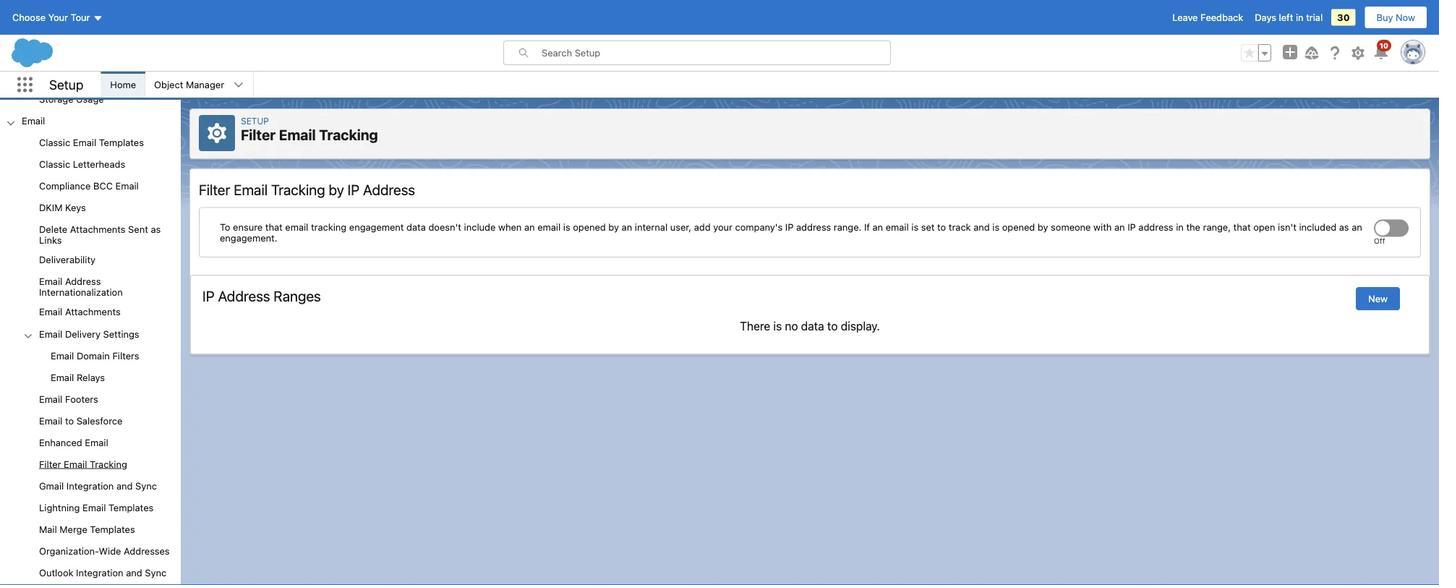 Task type: describe. For each thing, give the bounding box(es) containing it.
address for ip address ranges
[[218, 288, 270, 305]]

now
[[1396, 12, 1416, 23]]

email domain filters link
[[51, 350, 139, 363]]

relays
[[77, 372, 105, 383]]

classic letterheads link
[[39, 159, 125, 172]]

feedback
[[1201, 12, 1244, 23]]

in inside to ensure that email tracking engagement data doesn't include when an email is opened by an internal user, add your company's ip address range. if an email is set to track and is opened by someone with an ip address in the range, that open isn't included as an engagement.
[[1177, 222, 1184, 232]]

tour
[[71, 12, 90, 23]]

email inside the compliance bcc email link
[[115, 180, 139, 191]]

mail
[[39, 524, 57, 535]]

1 horizontal spatial data
[[801, 319, 825, 333]]

is right track
[[993, 222, 1000, 232]]

and for outlook integration and sync
[[126, 568, 142, 579]]

your
[[48, 12, 68, 23]]

outlook integration and sync
[[39, 568, 167, 579]]

and inside to ensure that email tracking engagement data doesn't include when an email is opened by an internal user, add your company's ip address range. if an email is set to track and is opened by someone with an ip address in the range, that open isn't included as an engagement.
[[974, 222, 990, 232]]

1 horizontal spatial by
[[609, 222, 619, 232]]

is right when at the top left of the page
[[563, 222, 571, 232]]

trial
[[1307, 12, 1323, 23]]

buy now
[[1377, 12, 1416, 23]]

dkim keys link
[[39, 202, 86, 215]]

sync for outlook integration and sync
[[145, 568, 167, 579]]

email inside classic email templates link
[[73, 137, 96, 148]]

home link
[[102, 72, 145, 98]]

lightning
[[39, 502, 80, 513]]

there is no data to display.
[[740, 319, 880, 333]]

organization-wide addresses link
[[39, 546, 170, 559]]

filter for filter email tracking by ip address
[[199, 181, 230, 198]]

email domain filters
[[51, 350, 139, 361]]

email up ensure
[[234, 181, 268, 198]]

classic letterheads
[[39, 159, 125, 170]]

classic email templates
[[39, 137, 144, 148]]

user,
[[671, 222, 692, 232]]

classic for classic letterheads
[[39, 159, 70, 170]]

filter for filter email tracking
[[39, 459, 61, 470]]

days left in trial
[[1256, 12, 1323, 23]]

your
[[714, 222, 733, 232]]

gmail integration and sync link
[[39, 481, 157, 494]]

object
[[154, 79, 183, 90]]

filter email tracking
[[39, 459, 127, 470]]

leave feedback link
[[1173, 12, 1244, 23]]

data inside to ensure that email tracking engagement data doesn't include when an email is opened by an internal user, add your company's ip address range. if an email is set to track and is opened by someone with an ip address in the range, that open isn't included as an engagement.
[[407, 222, 426, 232]]

0 vertical spatial in
[[1297, 12, 1304, 23]]

letterheads
[[73, 159, 125, 170]]

email inside the email footers link
[[39, 394, 62, 404]]

domain
[[77, 350, 110, 361]]

addresses
[[124, 546, 170, 557]]

integration for outlook
[[76, 568, 123, 579]]

included
[[1300, 222, 1337, 232]]

2 opened from the left
[[1003, 222, 1036, 232]]

compliance bcc email link
[[39, 180, 139, 194]]

group for email delivery settings
[[0, 346, 181, 389]]

classic email templates link
[[39, 137, 144, 150]]

home
[[110, 79, 136, 90]]

someone
[[1051, 222, 1091, 232]]

1 that from the left
[[265, 222, 283, 232]]

to
[[220, 222, 230, 232]]

engagement.
[[220, 232, 277, 243]]

to inside to ensure that email tracking engagement data doesn't include when an email is opened by an internal user, add your company's ip address range. if an email is set to track and is opened by someone with an ip address in the range, that open isn't included as an engagement.
[[938, 222, 947, 232]]

range.
[[834, 222, 862, 232]]

1 vertical spatial to
[[828, 319, 838, 333]]

email link
[[22, 115, 45, 128]]

storage usage link
[[39, 93, 104, 107]]

email footers link
[[39, 394, 98, 407]]

30
[[1338, 12, 1351, 23]]

email inside lightning email templates link
[[83, 502, 106, 513]]

email inside 'email attachments' link
[[39, 307, 62, 317]]

leave feedback
[[1173, 12, 1244, 23]]

choose your tour
[[12, 12, 90, 23]]

internationalization
[[39, 287, 123, 298]]

email to salesforce
[[39, 415, 123, 426]]

is left set in the top right of the page
[[912, 222, 919, 232]]

email attachments
[[39, 307, 121, 317]]

setup filter email tracking
[[241, 116, 378, 143]]

filter email tracking tree item
[[0, 455, 181, 476]]

manager
[[186, 79, 224, 90]]

email inside setup filter email tracking
[[279, 126, 316, 143]]

delete attachments sent as links
[[39, 224, 161, 246]]

links
[[39, 235, 62, 246]]

to ensure that email tracking engagement data doesn't include when an email is opened by an internal user, add your company's ip address range. if an email is set to track and is opened by someone with an ip address in the range, that open isn't included as an engagement.
[[220, 222, 1363, 243]]

salesforce
[[76, 415, 123, 426]]

left
[[1280, 12, 1294, 23]]

the
[[1187, 222, 1201, 232]]

as inside to ensure that email tracking engagement data doesn't include when an email is opened by an internal user, add your company's ip address range. if an email is set to track and is opened by someone with an ip address in the range, that open isn't included as an engagement.
[[1340, 222, 1350, 232]]

track
[[949, 222, 971, 232]]

mail merge templates
[[39, 524, 135, 535]]

2 that from the left
[[1234, 222, 1251, 232]]

enhanced email link
[[39, 437, 108, 450]]

range,
[[1204, 222, 1232, 232]]

storage usage
[[39, 93, 104, 104]]

tracking for filter email tracking by ip address
[[271, 181, 325, 198]]

buy
[[1377, 12, 1394, 23]]

off
[[1375, 237, 1386, 245]]

there
[[740, 319, 771, 333]]

isn't
[[1279, 222, 1297, 232]]

delivery
[[65, 328, 101, 339]]

email delivery settings link
[[39, 328, 139, 341]]

1 address from the left
[[797, 222, 832, 232]]

tracking inside setup filter email tracking
[[319, 126, 378, 143]]

group for email
[[0, 133, 181, 585]]

email inside email to salesforce 'link'
[[39, 415, 62, 426]]

keys
[[65, 202, 86, 213]]

ip address ranges
[[203, 288, 321, 305]]

dkim
[[39, 202, 63, 213]]

email address internationalization link
[[39, 276, 181, 298]]

to inside 'link'
[[65, 415, 74, 426]]

classic for classic email templates
[[39, 137, 70, 148]]



Task type: vqa. For each thing, say whether or not it's contained in the screenshot.
Tab at the bottom of page
no



Task type: locate. For each thing, give the bounding box(es) containing it.
1 horizontal spatial address
[[218, 288, 270, 305]]

display.
[[841, 319, 880, 333]]

email right when at the top left of the page
[[538, 222, 561, 232]]

1 vertical spatial filter
[[199, 181, 230, 198]]

tracking up "tracking"
[[271, 181, 325, 198]]

gmail integration and sync
[[39, 481, 157, 491]]

10
[[1380, 41, 1389, 50]]

email down the enhanced email link
[[64, 459, 87, 470]]

email right bcc
[[115, 180, 139, 191]]

open
[[1254, 222, 1276, 232]]

1 an from the left
[[525, 222, 535, 232]]

email up email footers
[[51, 372, 74, 383]]

deliverability link
[[39, 254, 96, 267]]

0 horizontal spatial in
[[1177, 222, 1184, 232]]

to left display.
[[828, 319, 838, 333]]

and up lightning email templates
[[116, 481, 133, 491]]

filter
[[241, 126, 276, 143], [199, 181, 230, 198], [39, 459, 61, 470]]

3 an from the left
[[873, 222, 884, 232]]

email inside "email domain filters" link
[[51, 350, 74, 361]]

0 horizontal spatial address
[[65, 276, 101, 287]]

1 horizontal spatial setup
[[241, 116, 269, 126]]

tracking for filter email tracking
[[90, 459, 127, 470]]

2 vertical spatial address
[[218, 288, 270, 305]]

and down addresses
[[126, 568, 142, 579]]

by
[[329, 181, 344, 198], [609, 222, 619, 232], [1038, 222, 1049, 232]]

email right the if
[[886, 222, 909, 232]]

email down deliverability link
[[39, 276, 62, 287]]

email left "tracking"
[[285, 222, 308, 232]]

setup for setup filter email tracking
[[241, 116, 269, 126]]

opened left someone
[[1003, 222, 1036, 232]]

compliance bcc email
[[39, 180, 139, 191]]

5 an from the left
[[1352, 222, 1363, 232]]

email down internationalization
[[39, 307, 62, 317]]

internal
[[635, 222, 668, 232]]

wide
[[99, 546, 121, 557]]

templates inside lightning email templates link
[[109, 502, 154, 513]]

tracking inside tree item
[[90, 459, 127, 470]]

1 classic from the top
[[39, 137, 70, 148]]

email inside 'filter email tracking' link
[[64, 459, 87, 470]]

as right included
[[1340, 222, 1350, 232]]

settings
[[103, 328, 139, 339]]

email down "gmail integration and sync" link
[[83, 502, 106, 513]]

email up email relays
[[51, 350, 74, 361]]

2 email from the left
[[538, 222, 561, 232]]

filter inside setup filter email tracking
[[241, 126, 276, 143]]

0 vertical spatial data
[[407, 222, 426, 232]]

1 vertical spatial attachments
[[65, 307, 121, 317]]

tracking
[[311, 222, 347, 232]]

0 vertical spatial integration
[[66, 481, 114, 491]]

2 vertical spatial to
[[65, 415, 74, 426]]

3 email from the left
[[886, 222, 909, 232]]

and
[[974, 222, 990, 232], [116, 481, 133, 491], [126, 568, 142, 579]]

opened left internal
[[573, 222, 606, 232]]

filters
[[112, 350, 139, 361]]

to down the email footers link
[[65, 415, 74, 426]]

sync down addresses
[[145, 568, 167, 579]]

integration down organization-wide addresses link
[[76, 568, 123, 579]]

attachments inside 'email attachments' link
[[65, 307, 121, 317]]

classic up compliance
[[39, 159, 70, 170]]

attachments up email delivery settings at the bottom of page
[[65, 307, 121, 317]]

engagement
[[349, 222, 404, 232]]

email inside email delivery settings link
[[39, 328, 62, 339]]

email left delivery
[[39, 328, 62, 339]]

object manager link
[[146, 72, 233, 98]]

organization-
[[39, 546, 99, 557]]

1 vertical spatial sync
[[145, 568, 167, 579]]

filter inside tree item
[[39, 459, 61, 470]]

sync
[[135, 481, 157, 491], [145, 568, 167, 579]]

email tree item
[[0, 111, 181, 585]]

1 vertical spatial templates
[[109, 502, 154, 513]]

address
[[363, 181, 415, 198], [65, 276, 101, 287], [218, 288, 270, 305]]

sync up lightning email templates
[[135, 481, 157, 491]]

sent
[[128, 224, 148, 235]]

0 horizontal spatial as
[[151, 224, 161, 235]]

1 horizontal spatial as
[[1340, 222, 1350, 232]]

1 vertical spatial tracking
[[271, 181, 325, 198]]

enhanced
[[39, 437, 82, 448]]

1 vertical spatial data
[[801, 319, 825, 333]]

0 horizontal spatial email
[[285, 222, 308, 232]]

1 horizontal spatial filter
[[199, 181, 230, 198]]

enhanced email
[[39, 437, 108, 448]]

1 vertical spatial address
[[65, 276, 101, 287]]

days
[[1256, 12, 1277, 23]]

0 horizontal spatial setup
[[49, 77, 83, 92]]

email up filter email tracking by ip address
[[279, 126, 316, 143]]

compliance
[[39, 180, 91, 191]]

an right the if
[[873, 222, 884, 232]]

bcc
[[93, 180, 113, 191]]

email inside email relays link
[[51, 372, 74, 383]]

an left internal
[[622, 222, 633, 232]]

add
[[694, 222, 711, 232]]

delete attachments sent as links link
[[39, 224, 181, 246]]

0 horizontal spatial to
[[65, 415, 74, 426]]

that right ensure
[[265, 222, 283, 232]]

templates down "gmail integration and sync" link
[[109, 502, 154, 513]]

attachments for delete
[[70, 224, 126, 235]]

2 an from the left
[[622, 222, 633, 232]]

setup for setup
[[49, 77, 83, 92]]

email delivery settings tree item
[[0, 324, 181, 389]]

as inside the 'delete attachments sent as links'
[[151, 224, 161, 235]]

email inside email address internationalization
[[39, 276, 62, 287]]

sync for gmail integration and sync
[[135, 481, 157, 491]]

leave
[[1173, 12, 1199, 23]]

an
[[525, 222, 535, 232], [622, 222, 633, 232], [873, 222, 884, 232], [1115, 222, 1126, 232], [1352, 222, 1363, 232]]

email address internationalization
[[39, 276, 123, 298]]

templates for classic email templates
[[99, 137, 144, 148]]

2 horizontal spatial address
[[363, 181, 415, 198]]

by left someone
[[1038, 222, 1049, 232]]

to
[[938, 222, 947, 232], [828, 319, 838, 333], [65, 415, 74, 426]]

setup inside setup filter email tracking
[[241, 116, 269, 126]]

by up "tracking"
[[329, 181, 344, 198]]

deliverability
[[39, 254, 96, 265]]

1 vertical spatial in
[[1177, 222, 1184, 232]]

with
[[1094, 222, 1112, 232]]

0 vertical spatial tracking
[[319, 126, 378, 143]]

attachments down 'keys'
[[70, 224, 126, 235]]

merge
[[60, 524, 87, 535]]

and for gmail integration and sync
[[116, 481, 133, 491]]

email left footers
[[39, 394, 62, 404]]

tracking up filter email tracking by ip address
[[319, 126, 378, 143]]

email inside the enhanced email link
[[85, 437, 108, 448]]

address up the engagement
[[363, 181, 415, 198]]

1 horizontal spatial email
[[538, 222, 561, 232]]

to right set in the top right of the page
[[938, 222, 947, 232]]

1 horizontal spatial to
[[828, 319, 838, 333]]

an right included
[[1352, 222, 1363, 232]]

address down deliverability link
[[65, 276, 101, 287]]

company's
[[735, 222, 783, 232]]

new
[[1369, 293, 1388, 304]]

integration for gmail
[[66, 481, 114, 491]]

footers
[[65, 394, 98, 404]]

1 horizontal spatial that
[[1234, 222, 1251, 232]]

address left the "the"
[[1139, 222, 1174, 232]]

4 an from the left
[[1115, 222, 1126, 232]]

2 vertical spatial tracking
[[90, 459, 127, 470]]

0 horizontal spatial address
[[797, 222, 832, 232]]

data right no
[[801, 319, 825, 333]]

ensure
[[233, 222, 263, 232]]

email up classic letterheads
[[73, 137, 96, 148]]

attachments
[[70, 224, 126, 235], [65, 307, 121, 317]]

1 horizontal spatial in
[[1297, 12, 1304, 23]]

1 opened from the left
[[573, 222, 606, 232]]

1 horizontal spatial address
[[1139, 222, 1174, 232]]

as right sent
[[151, 224, 161, 235]]

0 vertical spatial to
[[938, 222, 947, 232]]

0 horizontal spatial filter
[[39, 459, 61, 470]]

2 classic from the top
[[39, 159, 70, 170]]

group
[[1242, 44, 1272, 62], [0, 133, 181, 585], [0, 346, 181, 389]]

data left "doesn't"
[[407, 222, 426, 232]]

address left range.
[[797, 222, 832, 232]]

2 vertical spatial filter
[[39, 459, 61, 470]]

templates inside classic email templates link
[[99, 137, 144, 148]]

Search Setup text field
[[542, 41, 891, 64]]

1 horizontal spatial opened
[[1003, 222, 1036, 232]]

0 vertical spatial address
[[363, 181, 415, 198]]

in left the "the"
[[1177, 222, 1184, 232]]

address for email address internationalization
[[65, 276, 101, 287]]

as
[[1340, 222, 1350, 232], [151, 224, 161, 235]]

an right with at the right of page
[[1115, 222, 1126, 232]]

0 vertical spatial sync
[[135, 481, 157, 491]]

new button
[[1357, 287, 1401, 310]]

10 button
[[1373, 40, 1392, 62]]

2 vertical spatial templates
[[90, 524, 135, 535]]

address
[[797, 222, 832, 232], [1139, 222, 1174, 232]]

gmail
[[39, 481, 64, 491]]

2 vertical spatial and
[[126, 568, 142, 579]]

outlook integration and sync link
[[39, 568, 167, 581]]

attachments inside the 'delete attachments sent as links'
[[70, 224, 126, 235]]

0 vertical spatial templates
[[99, 137, 144, 148]]

object manager
[[154, 79, 224, 90]]

1 vertical spatial and
[[116, 481, 133, 491]]

email footers
[[39, 394, 98, 404]]

setup
[[49, 77, 83, 92], [241, 116, 269, 126]]

address left ranges
[[218, 288, 270, 305]]

2 horizontal spatial by
[[1038, 222, 1049, 232]]

templates up letterheads
[[99, 137, 144, 148]]

is left no
[[774, 319, 782, 333]]

templates up wide
[[90, 524, 135, 535]]

if
[[865, 222, 870, 232]]

2 horizontal spatial to
[[938, 222, 947, 232]]

email attachments link
[[39, 307, 121, 320]]

in right the left
[[1297, 12, 1304, 23]]

filter down setup link
[[241, 126, 276, 143]]

delete
[[39, 224, 67, 235]]

group containing email domain filters
[[0, 346, 181, 389]]

lightning email templates
[[39, 502, 154, 513]]

email down 'salesforce'
[[85, 437, 108, 448]]

choose your tour button
[[12, 6, 104, 29]]

filter up to
[[199, 181, 230, 198]]

integration inside outlook integration and sync link
[[76, 568, 123, 579]]

email
[[22, 115, 45, 126], [279, 126, 316, 143], [73, 137, 96, 148], [115, 180, 139, 191], [234, 181, 268, 198], [39, 276, 62, 287], [39, 307, 62, 317], [39, 328, 62, 339], [51, 350, 74, 361], [51, 372, 74, 383], [39, 394, 62, 404], [39, 415, 62, 426], [85, 437, 108, 448], [64, 459, 87, 470], [83, 502, 106, 513]]

in
[[1297, 12, 1304, 23], [1177, 222, 1184, 232]]

templates
[[99, 137, 144, 148], [109, 502, 154, 513], [90, 524, 135, 535]]

that left open
[[1234, 222, 1251, 232]]

tracking up gmail integration and sync
[[90, 459, 127, 470]]

2 horizontal spatial email
[[886, 222, 909, 232]]

1 vertical spatial classic
[[39, 159, 70, 170]]

by left internal
[[609, 222, 619, 232]]

1 vertical spatial setup
[[241, 116, 269, 126]]

integration inside "gmail integration and sync" link
[[66, 481, 114, 491]]

doesn't
[[429, 222, 462, 232]]

group containing classic email templates
[[0, 133, 181, 585]]

setup link
[[241, 116, 269, 126]]

attachments for email
[[65, 307, 121, 317]]

integration down filter email tracking tree item at the bottom of the page
[[66, 481, 114, 491]]

storage
[[39, 93, 73, 104]]

an right when at the top left of the page
[[525, 222, 535, 232]]

templates for lightning email templates
[[109, 502, 154, 513]]

1 email from the left
[[285, 222, 308, 232]]

0 vertical spatial filter
[[241, 126, 276, 143]]

1 vertical spatial integration
[[76, 568, 123, 579]]

filter up gmail
[[39, 459, 61, 470]]

templates for mail merge templates
[[90, 524, 135, 535]]

email relays
[[51, 372, 105, 383]]

0 horizontal spatial opened
[[573, 222, 606, 232]]

0 vertical spatial classic
[[39, 137, 70, 148]]

email down storage
[[22, 115, 45, 126]]

dkim keys
[[39, 202, 86, 213]]

2 horizontal spatial filter
[[241, 126, 276, 143]]

when
[[499, 222, 522, 232]]

ip
[[348, 181, 360, 198], [786, 222, 794, 232], [1128, 222, 1137, 232], [203, 288, 215, 305]]

address inside email address internationalization
[[65, 276, 101, 287]]

include
[[464, 222, 496, 232]]

0 vertical spatial setup
[[49, 77, 83, 92]]

email up enhanced at bottom left
[[39, 415, 62, 426]]

0 vertical spatial and
[[974, 222, 990, 232]]

0 horizontal spatial that
[[265, 222, 283, 232]]

0 horizontal spatial data
[[407, 222, 426, 232]]

organization-wide addresses
[[39, 546, 170, 557]]

classic down email link
[[39, 137, 70, 148]]

0 horizontal spatial by
[[329, 181, 344, 198]]

that
[[265, 222, 283, 232], [1234, 222, 1251, 232]]

and right track
[[974, 222, 990, 232]]

2 address from the left
[[1139, 222, 1174, 232]]

0 vertical spatial attachments
[[70, 224, 126, 235]]

templates inside mail merge templates link
[[90, 524, 135, 535]]



